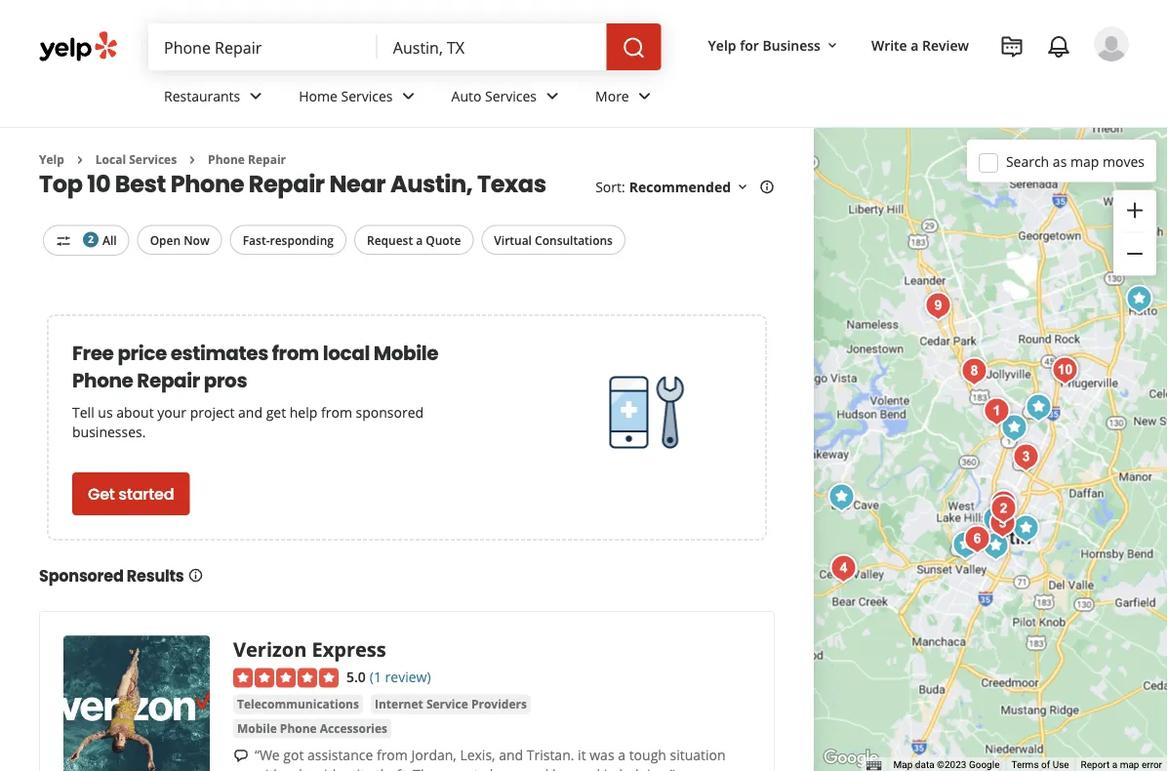 Task type: describe. For each thing, give the bounding box(es) containing it.
24 chevron down v2 image for home services
[[397, 84, 420, 108]]

report a map error
[[1082, 759, 1163, 771]]

fast-responding button
[[230, 225, 347, 255]]

map data ©2023 google
[[894, 759, 1000, 771]]

get started
[[88, 483, 174, 505]]

5.0 link
[[347, 666, 366, 687]]

map for moves
[[1071, 152, 1100, 171]]

tough
[[629, 746, 667, 765]]

situation
[[670, 746, 726, 765]]

quote
[[426, 232, 461, 248]]

phone inside "internet service providers mobile phone accessories"
[[280, 721, 317, 737]]

free price estimates from local mobile phone repair pros tell us about your project and get help from sponsored businesses.
[[72, 340, 439, 441]]

verizon express
[[233, 636, 386, 662]]

for
[[740, 36, 760, 54]]

us
[[98, 403, 113, 421]]

free
[[72, 340, 114, 367]]

use
[[1053, 759, 1070, 771]]

hi-tech gadgets image
[[956, 352, 995, 391]]

price
[[118, 340, 167, 367]]

terms of use
[[1012, 759, 1070, 771]]

(1 review)
[[370, 668, 431, 686]]

write
[[872, 36, 908, 54]]

ruby a. image
[[1095, 26, 1130, 62]]

24 chevron down v2 image for more
[[633, 84, 657, 108]]

austin,
[[390, 167, 473, 200]]

home services link
[[283, 70, 436, 127]]

2
[[88, 233, 94, 246]]

none field near
[[393, 36, 591, 58]]

local services
[[96, 151, 177, 167]]

tell
[[72, 403, 94, 421]]

mobile inside "internet service providers mobile phone accessories"
[[237, 721, 277, 737]]

longhorn mac repair image
[[1046, 351, 1085, 390]]

t mobile image
[[977, 527, 1016, 566]]

auto services link
[[436, 70, 580, 127]]

verizon express image
[[977, 500, 1016, 540]]

from for estimates
[[272, 340, 319, 367]]

services for local services
[[129, 151, 177, 167]]

free price estimates from local mobile phone repair pros image
[[598, 362, 696, 460]]

search as map moves
[[1007, 152, 1145, 171]]

terms
[[1012, 759, 1039, 771]]

lexis,
[[460, 746, 496, 765]]

0 vertical spatial 16 info v2 image
[[760, 179, 775, 195]]

assistance
[[308, 746, 373, 765]]

write a review link
[[864, 27, 977, 62]]

2 vertical spatial and
[[525, 766, 549, 771]]

with
[[255, 766, 282, 771]]

ismashed image
[[825, 549, 864, 588]]

a inside "we got assistance from jordan, lexis, and tristan. it was a tough situation with cyber identity theft. they went above and beyond in helping."
[[618, 746, 626, 765]]

theft.
[[376, 766, 410, 771]]

report
[[1082, 759, 1111, 771]]

yelp link
[[39, 151, 64, 167]]

express
[[312, 636, 386, 662]]

they
[[413, 766, 444, 771]]

metro by t-mobile image
[[1007, 509, 1046, 548]]

services for home services
[[341, 87, 393, 105]]

©2023
[[938, 759, 967, 771]]

2 all
[[88, 232, 117, 248]]

local services link
[[96, 151, 177, 167]]

user actions element
[[693, 24, 1157, 145]]

mobile inside free price estimates from local mobile phone repair pros tell us about your project and get help from sponsored businesses.
[[374, 340, 439, 367]]

phone repair
[[208, 151, 286, 167]]

cmit solutions of austin southwest image
[[1020, 388, 1059, 427]]

review
[[923, 36, 970, 54]]

map
[[894, 759, 913, 771]]

ilabs image
[[919, 287, 958, 326]]

in
[[604, 766, 616, 771]]

data
[[916, 759, 935, 771]]

best
[[115, 167, 166, 200]]

24 chevron down v2 image for restaurants
[[244, 84, 268, 108]]

sponsored
[[356, 403, 424, 421]]

was
[[590, 746, 615, 765]]

parts people.com image
[[996, 409, 1035, 448]]

yelp for yelp link
[[39, 151, 64, 167]]

phone inside free price estimates from local mobile phone repair pros tell us about your project and get help from sponsored businesses.
[[72, 367, 133, 394]]

keyboard shortcuts image
[[867, 761, 882, 771]]

started
[[119, 483, 174, 505]]

your
[[157, 403, 187, 421]]

repair inside free price estimates from local mobile phone repair pros tell us about your project and get help from sponsored businesses.
[[137, 367, 200, 394]]

internet service providers link
[[371, 695, 531, 714]]

telecommunications link
[[233, 695, 363, 714]]

1 vertical spatial from
[[321, 403, 352, 421]]

macdoctors image
[[823, 478, 862, 517]]

yelp for yelp for business
[[709, 36, 737, 54]]

identity
[[324, 766, 372, 771]]

a for request
[[416, 232, 423, 248]]

open now button
[[137, 225, 222, 255]]

it
[[578, 746, 586, 765]]

responding
[[270, 232, 334, 248]]

tristan.
[[527, 746, 575, 765]]

texas
[[477, 167, 547, 200]]

service
[[427, 696, 468, 712]]

pro xi image
[[1121, 280, 1160, 319]]

home services
[[299, 87, 393, 105]]

0 horizontal spatial 16 info v2 image
[[188, 568, 204, 583]]

rossmann repair group image
[[985, 485, 1024, 524]]

telecommunications button
[[233, 695, 363, 714]]

sponsored results
[[39, 565, 184, 587]]

error
[[1142, 759, 1163, 771]]

1up repairs image
[[985, 490, 1024, 529]]

open
[[150, 232, 181, 248]]

beyond
[[553, 766, 601, 771]]

helping."
[[620, 766, 675, 771]]

repair down restaurants link
[[248, 151, 286, 167]]

map for error
[[1121, 759, 1140, 771]]

local
[[96, 151, 126, 167]]

24 chevron down v2 image for auto services
[[541, 84, 564, 108]]

phone down restaurants link
[[208, 151, 245, 167]]

top 10 best phone repair near austin, texas
[[39, 167, 547, 200]]

more link
[[580, 70, 672, 127]]

above
[[482, 766, 521, 771]]



Task type: locate. For each thing, give the bounding box(es) containing it.
24 chevron down v2 image right auto services
[[541, 84, 564, 108]]

yelp for business button
[[701, 27, 848, 63]]

0 horizontal spatial 16 chevron right v2 image
[[72, 152, 88, 168]]

2 16 chevron right v2 image from the left
[[185, 152, 200, 168]]

2 none field from the left
[[393, 36, 591, 58]]

phone up us
[[72, 367, 133, 394]]

24 chevron down v2 image down find text field on the left top of page
[[244, 84, 268, 108]]

from right the help
[[321, 403, 352, 421]]

(1
[[370, 668, 382, 686]]

verizon
[[233, 636, 307, 662]]

services for auto services
[[485, 87, 537, 105]]

"we
[[255, 746, 280, 765]]

phone
[[208, 151, 245, 167], [171, 167, 244, 200], [72, 367, 133, 394], [280, 721, 317, 737]]

0 vertical spatial from
[[272, 340, 319, 367]]

24 chevron down v2 image inside auto services link
[[541, 84, 564, 108]]

24 chevron down v2 image left auto
[[397, 84, 420, 108]]

24 chevron down v2 image inside restaurants link
[[244, 84, 268, 108]]

16 chevron down v2 image
[[825, 38, 841, 53]]

1 horizontal spatial 24 chevron down v2 image
[[633, 84, 657, 108]]

(1 review) link
[[370, 666, 431, 687]]

16 chevron right v2 image
[[72, 152, 88, 168], [185, 152, 200, 168]]

filters group
[[39, 225, 630, 256]]

5 star rating image
[[233, 668, 339, 688]]

zoom in image
[[1124, 199, 1147, 222]]

now
[[184, 232, 210, 248]]

2 vertical spatial from
[[377, 746, 408, 765]]

mobile right "local"
[[374, 340, 439, 367]]

repair up fast-responding button at the left top
[[249, 167, 325, 200]]

home
[[299, 87, 338, 105]]

1 horizontal spatial map
[[1121, 759, 1140, 771]]

Find text field
[[164, 36, 362, 58]]

google
[[970, 759, 1000, 771]]

and up above
[[499, 746, 524, 765]]

from left "local"
[[272, 340, 319, 367]]

internet service providers mobile phone accessories
[[237, 696, 527, 737]]

yelp left the 10 on the left top of the page
[[39, 151, 64, 167]]

yelp inside button
[[709, 36, 737, 54]]

google image
[[819, 746, 884, 771]]

0 vertical spatial mobile
[[374, 340, 439, 367]]

and down tristan.
[[525, 766, 549, 771]]

business categories element
[[148, 70, 1130, 127]]

0 horizontal spatial yelp
[[39, 151, 64, 167]]

sponsored
[[39, 565, 124, 587]]

0 horizontal spatial from
[[272, 340, 319, 367]]

16 chevron right v2 image for local services
[[72, 152, 88, 168]]

None field
[[164, 36, 362, 58], [393, 36, 591, 58]]

about
[[116, 403, 154, 421]]

yelp for business
[[709, 36, 821, 54]]

as
[[1053, 152, 1068, 171]]

a
[[911, 36, 919, 54], [416, 232, 423, 248], [618, 746, 626, 765], [1113, 759, 1118, 771]]

zoom out image
[[1124, 242, 1147, 266]]

mobile
[[374, 340, 439, 367], [237, 721, 277, 737]]

open now
[[150, 232, 210, 248]]

16 speech v2 image
[[233, 748, 249, 764]]

1 horizontal spatial from
[[321, 403, 352, 421]]

1 horizontal spatial 16 chevron right v2 image
[[185, 152, 200, 168]]

cyber
[[286, 766, 321, 771]]

more
[[596, 87, 630, 105]]

16 info v2 image
[[760, 179, 775, 195], [188, 568, 204, 583]]

16 chevron down v2 image
[[735, 179, 751, 195]]

None search field
[[148, 23, 666, 70]]

from for assistance
[[377, 746, 408, 765]]

0 horizontal spatial mobile
[[237, 721, 277, 737]]

internet service providers button
[[371, 695, 531, 714]]

0 vertical spatial map
[[1071, 152, 1100, 171]]

the austin cell phone image
[[1007, 438, 1046, 477]]

a right was
[[618, 746, 626, 765]]

5.0
[[347, 668, 366, 686]]

of
[[1042, 759, 1051, 771]]

ifix image
[[984, 504, 1023, 543]]

1 horizontal spatial mobile
[[374, 340, 439, 367]]

services right home
[[341, 87, 393, 105]]

and left "get"
[[238, 403, 263, 421]]

top
[[39, 167, 83, 200]]

1 horizontal spatial 16 info v2 image
[[760, 179, 775, 195]]

services inside home services link
[[341, 87, 393, 105]]

businesses.
[[72, 422, 146, 441]]

16 filter v2 image
[[56, 233, 71, 249]]

0 horizontal spatial services
[[129, 151, 177, 167]]

results
[[127, 565, 184, 587]]

consultations
[[535, 232, 613, 248]]

16 info v2 image right results
[[188, 568, 204, 583]]

1 vertical spatial and
[[499, 746, 524, 765]]

1 16 chevron right v2 image from the left
[[72, 152, 88, 168]]

24 chevron down v2 image inside the more link
[[633, 84, 657, 108]]

1 vertical spatial mobile
[[237, 721, 277, 737]]

review)
[[385, 668, 431, 686]]

0 horizontal spatial and
[[238, 403, 263, 421]]

jordan,
[[412, 746, 457, 765]]

1 horizontal spatial yelp
[[709, 36, 737, 54]]

yelp left the for
[[709, 36, 737, 54]]

0 horizontal spatial none field
[[164, 36, 362, 58]]

terms of use link
[[1012, 759, 1070, 771]]

business
[[763, 36, 821, 54]]

mobile phone accessories button
[[233, 719, 392, 739]]

services inside auto services link
[[485, 87, 537, 105]]

report a map error link
[[1082, 759, 1163, 771]]

1 horizontal spatial none field
[[393, 36, 591, 58]]

map
[[1071, 152, 1100, 171], [1121, 759, 1140, 771]]

fast-responding
[[243, 232, 334, 248]]

notifications image
[[1048, 35, 1071, 59]]

a for report
[[1113, 759, 1118, 771]]

24 chevron down v2 image
[[244, 84, 268, 108], [397, 84, 420, 108]]

0 vertical spatial and
[[238, 403, 263, 421]]

0 horizontal spatial 24 chevron down v2 image
[[244, 84, 268, 108]]

restaurants link
[[148, 70, 283, 127]]

pros
[[204, 367, 247, 394]]

telecommunications
[[237, 696, 359, 712]]

internet
[[375, 696, 424, 712]]

request a quote button
[[354, 225, 474, 255]]

a inside button
[[416, 232, 423, 248]]

write a review
[[872, 36, 970, 54]]

24 chevron down v2 image
[[541, 84, 564, 108], [633, 84, 657, 108]]

request a quote
[[367, 232, 461, 248]]

2 24 chevron down v2 image from the left
[[397, 84, 420, 108]]

none field find
[[164, 36, 362, 58]]

phone down telecommunications button
[[280, 721, 317, 737]]

request
[[367, 232, 413, 248]]

went
[[447, 766, 479, 771]]

none field up restaurants link
[[164, 36, 362, 58]]

2 24 chevron down v2 image from the left
[[633, 84, 657, 108]]

atx cell repair image
[[978, 392, 1017, 431]]

mobile up "we
[[237, 721, 277, 737]]

map region
[[760, 0, 1169, 771]]

yelp
[[709, 36, 737, 54], [39, 151, 64, 167]]

2 horizontal spatial from
[[377, 746, 408, 765]]

near
[[329, 167, 386, 200]]

repair
[[248, 151, 286, 167], [249, 167, 325, 200], [137, 367, 200, 394]]

2 horizontal spatial and
[[525, 766, 549, 771]]

help
[[290, 403, 318, 421]]

repair up your
[[137, 367, 200, 394]]

services right the local
[[129, 151, 177, 167]]

none field up auto services
[[393, 36, 591, 58]]

1 horizontal spatial services
[[341, 87, 393, 105]]

projects image
[[1001, 35, 1024, 59]]

a for write
[[911, 36, 919, 54]]

1 horizontal spatial 24 chevron down v2 image
[[397, 84, 420, 108]]

from inside "we got assistance from jordan, lexis, and tristan. it was a tough situation with cyber identity theft. they went above and beyond in helping."
[[377, 746, 408, 765]]

2 horizontal spatial services
[[485, 87, 537, 105]]

a left quote
[[416, 232, 423, 248]]

1 24 chevron down v2 image from the left
[[541, 84, 564, 108]]

get
[[266, 403, 286, 421]]

1 vertical spatial map
[[1121, 759, 1140, 771]]

1 vertical spatial yelp
[[39, 151, 64, 167]]

group
[[1114, 190, 1157, 276]]

10
[[87, 167, 110, 200]]

a right the 'report'
[[1113, 759, 1118, 771]]

0 horizontal spatial map
[[1071, 152, 1100, 171]]

longhorn mac repair image
[[1046, 351, 1085, 390]]

phone up 'now'
[[171, 167, 244, 200]]

search image
[[623, 36, 646, 60]]

verizon express link
[[233, 636, 386, 662]]

Near text field
[[393, 36, 591, 58]]

verizon express image
[[63, 636, 210, 771]]

1 vertical spatial 16 info v2 image
[[188, 568, 204, 583]]

virtual
[[494, 232, 532, 248]]

1up repairs image
[[958, 520, 997, 559]]

providers
[[472, 696, 527, 712]]

moves
[[1103, 152, 1145, 171]]

16 info v2 image right 16 chevron down v2 image
[[760, 179, 775, 195]]

16 chevron right v2 image for phone repair
[[185, 152, 200, 168]]

restaurants
[[164, 87, 240, 105]]

virtual consultations
[[494, 232, 613, 248]]

auto
[[452, 87, 482, 105]]

search
[[1007, 152, 1050, 171]]

map left error
[[1121, 759, 1140, 771]]

map right as
[[1071, 152, 1100, 171]]

24 chevron down v2 image right more
[[633, 84, 657, 108]]

16 chevron right v2 image left phone repair
[[185, 152, 200, 168]]

estimates
[[171, 340, 268, 367]]

a right write
[[911, 36, 919, 54]]

from
[[272, 340, 319, 367], [321, 403, 352, 421], [377, 746, 408, 765]]

from up theft.
[[377, 746, 408, 765]]

got
[[284, 746, 304, 765]]

fast-
[[243, 232, 270, 248]]

and inside free price estimates from local mobile phone repair pros tell us about your project and get help from sponsored businesses.
[[238, 403, 263, 421]]

"we got assistance from jordan, lexis, and tristan. it was a tough situation with cyber identity theft. they went above and beyond in helping."
[[255, 746, 726, 771]]

24 chevron down v2 image inside home services link
[[397, 84, 420, 108]]

services right auto
[[485, 87, 537, 105]]

services
[[341, 87, 393, 105], [485, 87, 537, 105], [129, 151, 177, 167]]

16 chevron right v2 image right yelp link
[[72, 152, 88, 168]]

1 24 chevron down v2 image from the left
[[244, 84, 268, 108]]

mobile phone accessories link
[[233, 719, 392, 739]]

1 none field from the left
[[164, 36, 362, 58]]

flashback data image
[[947, 526, 986, 565]]

0 vertical spatial yelp
[[709, 36, 737, 54]]

0 horizontal spatial 24 chevron down v2 image
[[541, 84, 564, 108]]

1 horizontal spatial and
[[499, 746, 524, 765]]



Task type: vqa. For each thing, say whether or not it's contained in the screenshot.
Coffee & Tea
no



